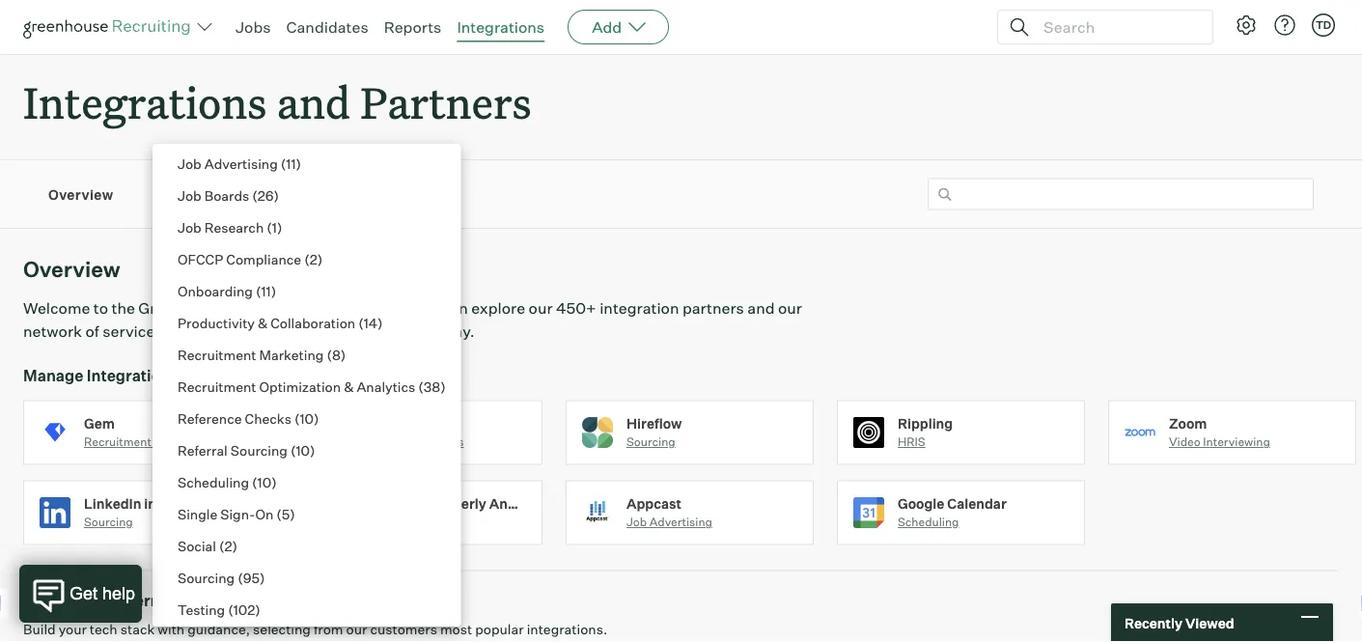 Task type: vqa. For each thing, say whether or not it's contained in the screenshot.
site,
no



Task type: locate. For each thing, give the bounding box(es) containing it.
advertising up job boards ( 26 )
[[205, 155, 278, 172]]

jobs
[[236, 17, 271, 37]]

( up "guidance,"
[[228, 601, 233, 618]]

sign-
[[220, 506, 255, 522]]

recruitment for recruitment marketing ( 8 )
[[178, 346, 256, 363]]

advertising
[[205, 155, 278, 172], [650, 515, 713, 529]]

1 horizontal spatial 2
[[310, 251, 317, 268]]

hireflow sourcing
[[627, 415, 682, 449]]

and
[[277, 73, 351, 130], [748, 299, 775, 318]]

recruitment down the productivity
[[178, 346, 256, 363]]

marketing
[[259, 346, 324, 363], [154, 435, 209, 449]]

your
[[59, 621, 87, 638]]

add
[[592, 17, 622, 37]]

0 vertical spatial 10
[[300, 410, 314, 427]]

0 vertical spatial partners
[[361, 73, 532, 130]]

1 vertical spatial advertising
[[650, 515, 713, 529]]

background checks
[[355, 435, 464, 449]]

integrations link up job research ( 1 )
[[152, 185, 234, 204]]

& left analytics
[[344, 378, 354, 395]]

2
[[310, 251, 317, 268], [224, 537, 232, 554]]

0 horizontal spatial scheduling
[[178, 474, 249, 491]]

are
[[329, 322, 352, 341]]

1 vertical spatial scheduling
[[898, 515, 959, 529]]

1 vertical spatial 11
[[261, 282, 271, 299]]

recruitment marketing ( 8 )
[[178, 346, 346, 363]]

sourcing inside linkedin integrations sourcing
[[84, 515, 133, 529]]

appcast job advertising
[[627, 495, 713, 529]]

scheduling down google
[[898, 515, 959, 529]]

1 vertical spatial partners
[[264, 322, 325, 341]]

page
[[325, 299, 362, 318]]

(
[[281, 155, 286, 172], [252, 187, 258, 204], [267, 219, 272, 236], [304, 251, 310, 268], [256, 282, 261, 299], [359, 314, 364, 331], [327, 346, 332, 363], [418, 378, 424, 395], [294, 410, 300, 427], [291, 442, 296, 459], [252, 474, 257, 491], [276, 506, 282, 522], [219, 537, 224, 554], [238, 569, 243, 586], [228, 601, 233, 618]]

customers
[[370, 621, 437, 638]]

scheduling down "referral"
[[178, 474, 249, 491]]

recruitment up "reference"
[[178, 378, 256, 395]]

configure image
[[1235, 14, 1258, 37]]

testing
[[178, 601, 225, 618]]

appcast
[[627, 495, 682, 512]]

jobs link
[[236, 17, 271, 37]]

single
[[178, 506, 218, 522]]

scheduling
[[178, 474, 249, 491], [898, 515, 959, 529]]

productivity & collaboration ( 14 )
[[178, 314, 383, 331]]

( right analytics
[[418, 378, 424, 395]]

advertising down appcast
[[650, 515, 713, 529]]

11 down integrations and partners on the top left
[[286, 155, 296, 172]]

stack
[[120, 621, 155, 638]]

social ( 2 )
[[178, 537, 238, 554]]

integrations link right reports
[[457, 17, 545, 37]]

0 horizontal spatial marketing
[[154, 435, 209, 449]]

1 vertical spatial &
[[344, 378, 354, 395]]

1 vertical spatial integrations link
[[152, 185, 234, 204]]

linkedin
[[84, 495, 141, 512]]

manage integrations
[[23, 366, 178, 385]]

1 vertical spatial partners
[[179, 591, 244, 611]]

job left boards
[[178, 187, 202, 204]]

( down are
[[327, 346, 332, 363]]

ofccp compliance ( 2 )
[[178, 251, 323, 268]]

0 horizontal spatial &
[[258, 314, 268, 331]]

job for job research ( 1 )
[[178, 219, 202, 236]]

0 horizontal spatial partners
[[264, 322, 325, 341]]

sourcing down social ( 2 )
[[178, 569, 235, 586]]

)
[[296, 155, 301, 172], [274, 187, 279, 204], [277, 219, 282, 236], [317, 251, 323, 268], [271, 282, 276, 299], [378, 314, 383, 331], [341, 346, 346, 363], [441, 378, 446, 395], [314, 410, 319, 427], [310, 442, 315, 459], [272, 474, 277, 491], [290, 506, 295, 522], [232, 537, 238, 554], [260, 569, 265, 586], [255, 601, 261, 618]]

recruitment
[[178, 346, 256, 363], [178, 378, 256, 395], [84, 435, 151, 449]]

( down the compliance
[[256, 282, 261, 299]]

1 horizontal spatial integrations link
[[457, 17, 545, 37]]

None text field
[[928, 178, 1314, 210]]

2 vertical spatial 10
[[257, 474, 272, 491]]

( right boards
[[252, 187, 258, 204]]

checks
[[245, 410, 292, 427], [424, 435, 464, 449]]

0 vertical spatial scheduling
[[178, 474, 249, 491]]

td
[[1316, 18, 1332, 31]]

10 for referral sourcing ( 10 )
[[296, 442, 310, 459]]

(formerly
[[425, 495, 487, 512]]

job down appcast
[[627, 515, 647, 529]]

0 vertical spatial partners
[[683, 299, 744, 318]]

sourcing down hireflow
[[627, 435, 676, 449]]

reports
[[384, 17, 442, 37]]

( down integrations and partners on the top left
[[281, 155, 286, 172]]

2 right social at left bottom
[[224, 537, 232, 554]]

2 vertical spatial recruitment
[[84, 435, 151, 449]]

partners down partnerships at left
[[264, 322, 325, 341]]

research
[[205, 219, 264, 236]]

1 vertical spatial checks
[[424, 435, 464, 449]]

102
[[233, 601, 255, 618]]

zoom video interviewing
[[1170, 415, 1271, 449]]

checks right "background"
[[424, 435, 464, 449]]

0 vertical spatial menu item
[[162, 116, 449, 148]]

job inside appcast job advertising
[[627, 515, 647, 529]]

11 down the compliance
[[261, 282, 271, 299]]

0 vertical spatial 11
[[286, 155, 296, 172]]

10 down recruitment optimization & analytics ( 38 )
[[300, 410, 314, 427]]

1 horizontal spatial partners
[[361, 73, 532, 130]]

1 vertical spatial 10
[[296, 442, 310, 459]]

gem
[[84, 415, 115, 432]]

0 horizontal spatial 11
[[261, 282, 271, 299]]

of
[[85, 322, 99, 341]]

menu item down "102"
[[162, 626, 449, 642]]

0 horizontal spatial 2
[[224, 537, 232, 554]]

1 horizontal spatial advertising
[[650, 515, 713, 529]]

partners for integrations and partners
[[361, 73, 532, 130]]

sourcing ( 95 )
[[178, 569, 265, 586]]

1 vertical spatial 2
[[224, 537, 232, 554]]

partners right integration
[[683, 299, 744, 318]]

0 horizontal spatial checks
[[245, 410, 292, 427]]

marketing up the optimization
[[259, 346, 324, 363]]

Search text field
[[1039, 13, 1196, 41]]

1 vertical spatial marketing
[[154, 435, 209, 449]]

overview
[[48, 186, 114, 203], [23, 256, 120, 283]]

job
[[178, 155, 202, 172], [178, 187, 202, 204], [178, 219, 202, 236], [627, 515, 647, 529]]

welcome to the greenhouse partnerships page where you can explore our 450+ integration partners and our network of service partners. new partners are just a click away.
[[23, 299, 803, 341]]

optimization
[[259, 378, 341, 395]]

1 vertical spatial recruitment
[[178, 378, 256, 395]]

recruitment down gem
[[84, 435, 151, 449]]

0 horizontal spatial partners
[[179, 591, 244, 611]]

productivity
[[178, 314, 255, 331]]

job for job boards ( 26 )
[[178, 187, 202, 204]]

guidance,
[[188, 621, 250, 638]]

greenhouse
[[138, 299, 226, 318]]

candidates
[[286, 17, 369, 37]]

1 horizontal spatial scheduling
[[898, 515, 959, 529]]

and inside welcome to the greenhouse partnerships page where you can explore our 450+ integration partners and our network of service partners. new partners are just a click away.
[[748, 299, 775, 318]]

10 down reference checks ( 10 ) at the left
[[296, 442, 310, 459]]

partners
[[683, 299, 744, 318], [264, 322, 325, 341]]

0 vertical spatial integrations link
[[457, 17, 545, 37]]

1 vertical spatial menu item
[[162, 626, 449, 642]]

1 horizontal spatial checks
[[424, 435, 464, 449]]

0 vertical spatial marketing
[[259, 346, 324, 363]]

marketing inside gem recruitment marketing
[[154, 435, 209, 449]]

marketing down "reference"
[[154, 435, 209, 449]]

0 vertical spatial checks
[[245, 410, 292, 427]]

sourcing down reference checks ( 10 ) at the left
[[231, 442, 288, 459]]

0 vertical spatial and
[[277, 73, 351, 130]]

( down reference checks ( 10 ) at the left
[[291, 442, 296, 459]]

2 right the compliance
[[310, 251, 317, 268]]

recruitment inside gem recruitment marketing
[[84, 435, 151, 449]]

( down 26
[[267, 219, 272, 236]]

reports link
[[384, 17, 442, 37]]

0 horizontal spatial advertising
[[205, 155, 278, 172]]

sourcing down linkedin
[[84, 515, 133, 529]]

partners down reports
[[361, 73, 532, 130]]

10 up on
[[257, 474, 272, 491]]

build your tech stack with guidance, selecting from our customers most popular integrations.
[[23, 621, 608, 638]]

greenhouse recruiting image
[[23, 15, 197, 39]]

job for job advertising ( 11 )
[[178, 155, 202, 172]]

1 horizontal spatial and
[[748, 299, 775, 318]]

95
[[243, 569, 260, 586]]

job up ofccp at top left
[[178, 219, 202, 236]]

hris
[[898, 435, 926, 449]]

& up recruitment marketing ( 8 )
[[258, 314, 268, 331]]

menu item
[[162, 116, 449, 148], [162, 626, 449, 642]]

reference checks ( 10 )
[[178, 410, 319, 427]]

menu item up job advertising ( 11 ) at top
[[162, 116, 449, 148]]

testing ( 102 )
[[178, 601, 261, 618]]

0 vertical spatial &
[[258, 314, 268, 331]]

customer-
[[23, 591, 104, 611]]

integrations down the 'service'
[[87, 366, 178, 385]]

just
[[355, 322, 382, 341]]

( right the compliance
[[304, 251, 310, 268]]

job advertising ( 11 )
[[178, 155, 301, 172]]

job up job boards ( 26 )
[[178, 155, 202, 172]]

26
[[258, 187, 274, 204]]

on
[[255, 506, 274, 522]]

0 vertical spatial recruitment
[[178, 346, 256, 363]]

checks up referral sourcing ( 10 )
[[245, 410, 292, 427]]

partners down sourcing ( 95 )
[[179, 591, 244, 611]]

0 vertical spatial 2
[[310, 251, 317, 268]]

a
[[385, 322, 394, 341]]

10 for reference checks ( 10 )
[[300, 410, 314, 427]]

integrations
[[457, 17, 545, 37], [23, 73, 267, 130], [152, 186, 234, 203], [87, 366, 178, 385]]

&
[[258, 314, 268, 331], [344, 378, 354, 395]]

gem recruitment marketing
[[84, 415, 209, 449]]

add button
[[568, 10, 669, 44]]

1 horizontal spatial &
[[344, 378, 354, 395]]

1 vertical spatial and
[[748, 299, 775, 318]]



Task type: describe. For each thing, give the bounding box(es) containing it.
( right social at left bottom
[[219, 537, 224, 554]]

1 menu item from the top
[[162, 116, 449, 148]]

angellist
[[489, 495, 553, 512]]

wellfound
[[355, 495, 422, 512]]

partners for customer-preferred partners
[[179, 591, 244, 611]]

linkedin integrations sourcing
[[84, 495, 224, 529]]

with
[[158, 621, 185, 638]]

2 horizontal spatial our
[[778, 299, 803, 318]]

5
[[282, 506, 290, 522]]

checks for reference
[[245, 410, 292, 427]]

integrations up job research ( 1 )
[[152, 186, 234, 203]]

onboarding ( 11 )
[[178, 282, 276, 299]]

hireflow
[[627, 415, 682, 432]]

( right are
[[359, 314, 364, 331]]

referral
[[178, 442, 228, 459]]

background
[[355, 435, 422, 449]]

wellfound (formerly angellist talent)
[[355, 495, 603, 512]]

wellfound (formerly angellist talent) link
[[295, 481, 603, 561]]

0 vertical spatial overview
[[48, 186, 114, 203]]

zoom
[[1170, 415, 1208, 432]]

recruitment for recruitment optimization & analytics ( 38 )
[[178, 378, 256, 395]]

td button
[[1312, 14, 1336, 37]]

1 horizontal spatial partners
[[683, 299, 744, 318]]

0 vertical spatial advertising
[[205, 155, 278, 172]]

viewed
[[1186, 614, 1235, 631]]

integration
[[600, 299, 679, 318]]

manage
[[23, 366, 83, 385]]

from
[[314, 621, 343, 638]]

1 horizontal spatial marketing
[[259, 346, 324, 363]]

candidates link
[[286, 17, 369, 37]]

38
[[424, 378, 441, 395]]

compliance
[[226, 251, 301, 268]]

new
[[228, 322, 260, 341]]

1 vertical spatial overview
[[23, 256, 120, 283]]

( right on
[[276, 506, 282, 522]]

2 menu item from the top
[[162, 626, 449, 642]]

the
[[112, 299, 135, 318]]

collaboration
[[271, 314, 356, 331]]

talent)
[[556, 495, 603, 512]]

sourcing inside hireflow sourcing
[[627, 435, 676, 449]]

scheduling inside "google calendar scheduling"
[[898, 515, 959, 529]]

selecting
[[253, 621, 311, 638]]

rippling hris
[[898, 415, 953, 449]]

build
[[23, 621, 56, 638]]

tech
[[90, 621, 118, 638]]

can
[[442, 299, 468, 318]]

scheduling ( 10 )
[[178, 474, 277, 491]]

preferred
[[104, 591, 176, 611]]

partnerships
[[230, 299, 322, 318]]

recently viewed
[[1125, 614, 1235, 631]]

popular
[[475, 621, 524, 638]]

0 horizontal spatial integrations link
[[152, 185, 234, 204]]

overview link
[[48, 185, 114, 204]]

to
[[93, 299, 108, 318]]

ofccp
[[178, 251, 223, 268]]

( down referral sourcing ( 10 )
[[252, 474, 257, 491]]

0 horizontal spatial our
[[346, 621, 367, 638]]

rippling
[[898, 415, 953, 432]]

network
[[23, 322, 82, 341]]

click
[[397, 322, 430, 341]]

8
[[332, 346, 341, 363]]

( down the optimization
[[294, 410, 300, 427]]

calendar
[[948, 495, 1007, 512]]

where
[[365, 299, 409, 318]]

social
[[178, 537, 216, 554]]

0 horizontal spatial and
[[277, 73, 351, 130]]

referral sourcing ( 10 )
[[178, 442, 315, 459]]

advertising inside appcast job advertising
[[650, 515, 713, 529]]

reference
[[178, 410, 242, 427]]

job research ( 1 )
[[178, 219, 282, 236]]

most
[[440, 621, 472, 638]]

integrations right reports
[[457, 17, 545, 37]]

customer-preferred partners
[[23, 591, 244, 611]]

recruitment optimization & analytics ( 38 )
[[178, 378, 446, 395]]

1 horizontal spatial our
[[529, 299, 553, 318]]

450+
[[556, 299, 597, 318]]

away.
[[434, 322, 475, 341]]

job boards ( 26 )
[[178, 187, 279, 204]]

partners.
[[158, 322, 225, 341]]

integrations
[[144, 495, 224, 512]]

explore
[[472, 299, 525, 318]]

service
[[103, 322, 155, 341]]

analytics
[[357, 378, 416, 395]]

boards
[[205, 187, 249, 204]]

interviewing
[[1204, 435, 1271, 449]]

video
[[1170, 435, 1201, 449]]

welcome
[[23, 299, 90, 318]]

onboarding
[[178, 282, 253, 299]]

1
[[272, 219, 277, 236]]

integrations and partners
[[23, 73, 532, 130]]

( up "102"
[[238, 569, 243, 586]]

1 horizontal spatial 11
[[286, 155, 296, 172]]

checks for background
[[424, 435, 464, 449]]

google calendar scheduling
[[898, 495, 1007, 529]]

background checks link
[[295, 400, 566, 481]]

integrations down 'greenhouse recruiting' image
[[23, 73, 267, 130]]



